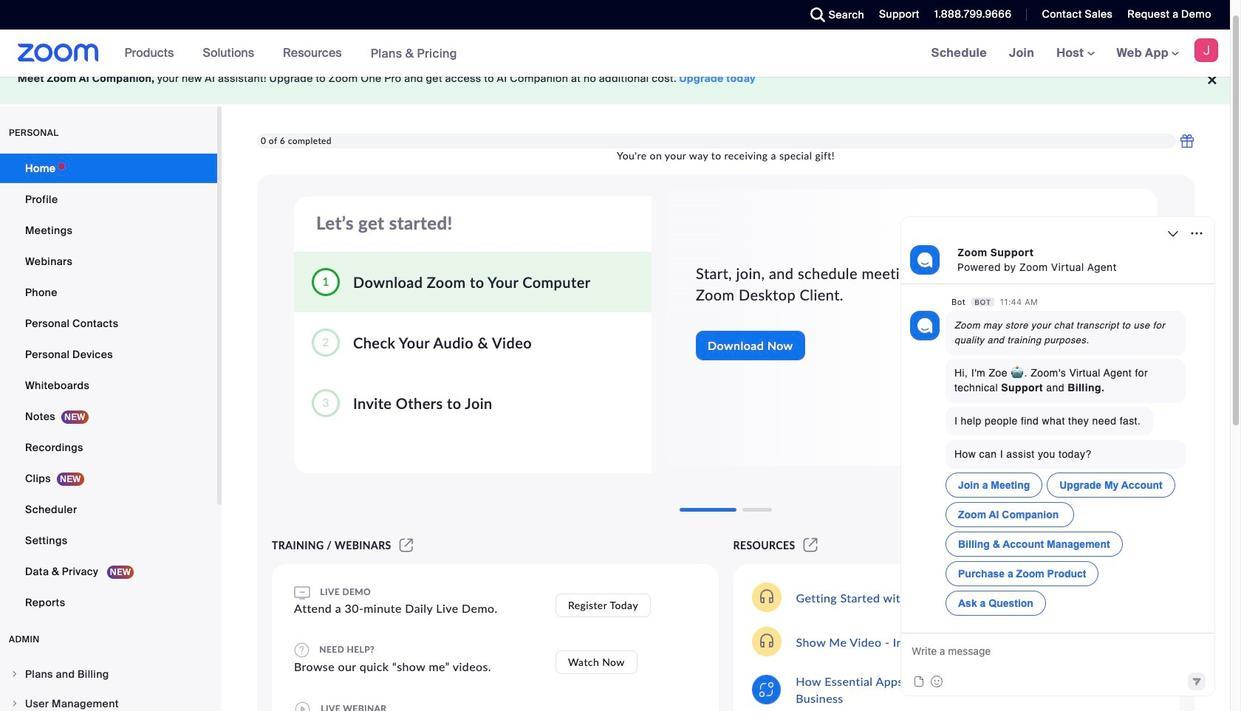 Task type: locate. For each thing, give the bounding box(es) containing it.
right image
[[10, 670, 19, 679]]

2 window new image from the left
[[801, 539, 820, 552]]

meetings navigation
[[920, 30, 1230, 78]]

1 vertical spatial menu item
[[0, 690, 217, 711]]

1 horizontal spatial window new image
[[801, 539, 820, 552]]

profile picture image
[[1195, 38, 1218, 62]]

0 vertical spatial menu item
[[0, 660, 217, 689]]

menu item
[[0, 660, 217, 689], [0, 690, 217, 711]]

0 horizontal spatial window new image
[[397, 539, 415, 552]]

banner
[[0, 30, 1230, 78]]

footer
[[0, 53, 1230, 104]]

1 window new image from the left
[[397, 539, 415, 552]]

window new image
[[397, 539, 415, 552], [801, 539, 820, 552]]



Task type: vqa. For each thing, say whether or not it's contained in the screenshot.
/
no



Task type: describe. For each thing, give the bounding box(es) containing it.
2 menu item from the top
[[0, 690, 217, 711]]

admin menu menu
[[0, 660, 217, 711]]

personal menu menu
[[0, 154, 217, 619]]

product information navigation
[[113, 30, 468, 78]]

1 menu item from the top
[[0, 660, 217, 689]]

right image
[[10, 700, 19, 709]]

zoom logo image
[[18, 44, 99, 62]]



